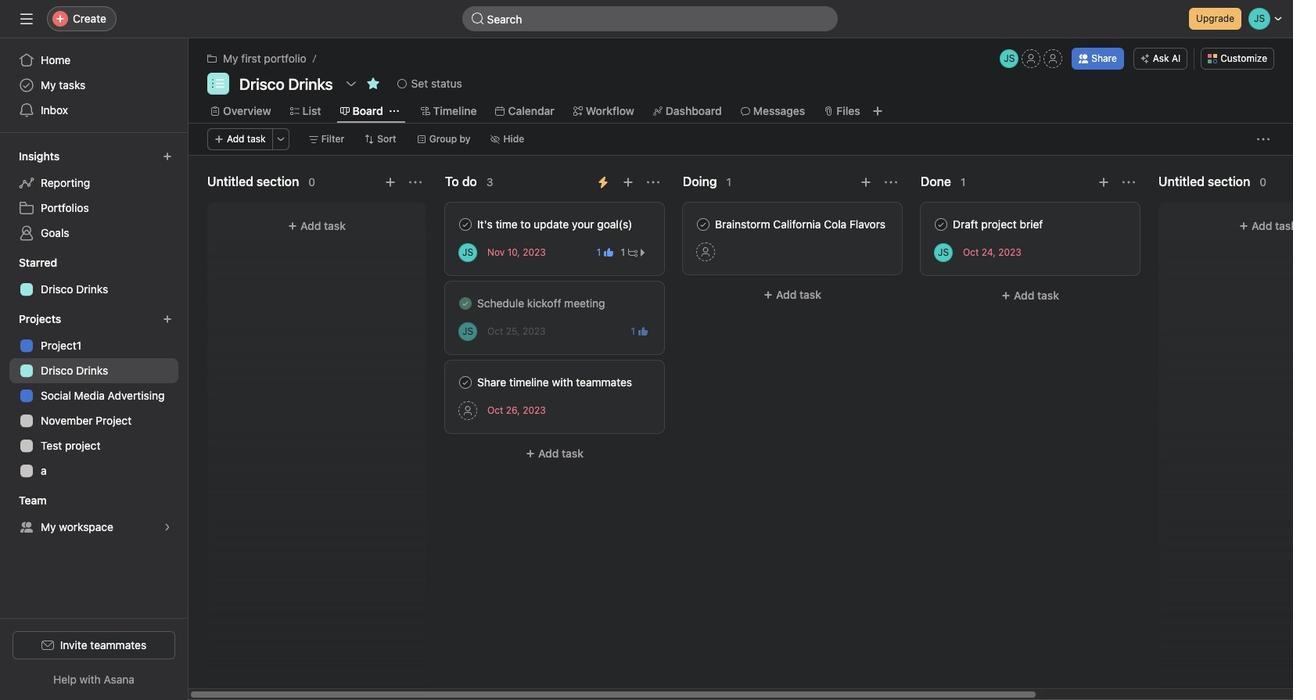 Task type: locate. For each thing, give the bounding box(es) containing it.
Mark complete checkbox
[[456, 215, 475, 234]]

1 horizontal spatial add task image
[[860, 176, 873, 189]]

see details, my workspace image
[[163, 523, 172, 532]]

0 horizontal spatial mark complete checkbox
[[456, 373, 475, 392]]

1 like. you liked this task image
[[605, 248, 614, 257], [639, 327, 648, 336]]

1 horizontal spatial mark complete image
[[932, 215, 951, 234]]

completed image
[[456, 294, 475, 313]]

more section actions image
[[647, 176, 660, 189], [1123, 176, 1136, 189]]

1 mark complete image from the left
[[456, 215, 475, 234]]

mark complete image
[[456, 215, 475, 234], [932, 215, 951, 234]]

js image
[[938, 243, 949, 262], [463, 322, 474, 341]]

add task image
[[384, 176, 397, 189], [860, 176, 873, 189], [1098, 176, 1111, 189]]

0 horizontal spatial js image
[[463, 243, 474, 262]]

1 horizontal spatial mark complete image
[[694, 215, 713, 234]]

0 horizontal spatial more section actions image
[[647, 176, 660, 189]]

insights element
[[0, 142, 188, 249]]

1 more section actions image from the left
[[647, 176, 660, 189]]

new insights image
[[163, 152, 172, 161]]

more actions image
[[1258, 133, 1270, 146], [276, 135, 285, 144]]

Mark complete checkbox
[[694, 215, 713, 234], [932, 215, 951, 234], [456, 373, 475, 392]]

mark complete image
[[694, 215, 713, 234], [456, 373, 475, 392]]

0 horizontal spatial more section actions image
[[409, 176, 422, 189]]

0 horizontal spatial 1 like. you liked this task image
[[605, 248, 614, 257]]

0 horizontal spatial add task image
[[384, 176, 397, 189]]

2 add task image from the left
[[860, 176, 873, 189]]

1 vertical spatial js image
[[463, 243, 474, 262]]

0 vertical spatial js image
[[938, 243, 949, 262]]

more section actions image
[[409, 176, 422, 189], [885, 176, 898, 189]]

1 more section actions image from the left
[[409, 176, 422, 189]]

0 horizontal spatial mark complete image
[[456, 373, 475, 392]]

3 add task image from the left
[[1098, 176, 1111, 189]]

2 horizontal spatial add task image
[[1098, 176, 1111, 189]]

js image
[[1004, 49, 1015, 68], [463, 243, 474, 262]]

2 horizontal spatial mark complete checkbox
[[932, 215, 951, 234]]

1 horizontal spatial more section actions image
[[1123, 176, 1136, 189]]

list image
[[212, 77, 225, 90]]

1 horizontal spatial js image
[[938, 243, 949, 262]]

0 horizontal spatial more actions image
[[276, 135, 285, 144]]

None text field
[[236, 73, 337, 95]]

1 vertical spatial js image
[[463, 322, 474, 341]]

1 horizontal spatial mark complete checkbox
[[694, 215, 713, 234]]

rules for to do image
[[597, 176, 610, 189]]

1 horizontal spatial more actions image
[[1258, 133, 1270, 146]]

1 horizontal spatial js image
[[1004, 49, 1015, 68]]

1 add task image from the left
[[384, 176, 397, 189]]

None field
[[462, 6, 838, 31]]

remove from starred image
[[367, 77, 379, 90]]

1 vertical spatial mark complete image
[[456, 373, 475, 392]]

add task image for 1st more section actions icon from the right
[[860, 176, 873, 189]]

2 more section actions image from the left
[[1123, 176, 1136, 189]]

0 horizontal spatial js image
[[463, 322, 474, 341]]

1 horizontal spatial more section actions image
[[885, 176, 898, 189]]

1 horizontal spatial 1 like. you liked this task image
[[639, 327, 648, 336]]

0 vertical spatial mark complete image
[[694, 215, 713, 234]]

0 horizontal spatial mark complete image
[[456, 215, 475, 234]]



Task type: describe. For each thing, give the bounding box(es) containing it.
0 vertical spatial js image
[[1004, 49, 1015, 68]]

2 more section actions image from the left
[[885, 176, 898, 189]]

0 vertical spatial 1 like. you liked this task image
[[605, 248, 614, 257]]

tab actions image
[[390, 106, 399, 116]]

global element
[[0, 38, 188, 132]]

projects element
[[0, 305, 188, 487]]

1 vertical spatial 1 like. you liked this task image
[[639, 327, 648, 336]]

prominent image
[[472, 13, 484, 25]]

show options image
[[345, 77, 357, 90]]

add tab image
[[872, 105, 884, 117]]

new project or portfolio image
[[163, 315, 172, 324]]

2 mark complete image from the left
[[932, 215, 951, 234]]

mark complete checkbox for add task image for 1st more section actions icon from the right
[[694, 215, 713, 234]]

js image for "completed" image
[[463, 322, 474, 341]]

teams element
[[0, 487, 188, 543]]

Completed checkbox
[[456, 294, 475, 313]]

add task image for first more section actions icon from the left
[[384, 176, 397, 189]]

mark complete checkbox for 3rd add task image from left
[[932, 215, 951, 234]]

Search tasks, projects, and more text field
[[462, 6, 838, 31]]

hide sidebar image
[[20, 13, 33, 25]]

js image for first mark complete icon from right
[[938, 243, 949, 262]]

add task image
[[622, 176, 635, 189]]

starred element
[[0, 249, 188, 305]]



Task type: vqa. For each thing, say whether or not it's contained in the screenshot.
first Project admins and editors dropdown button from the bottom of the Project Permissions dialog
no



